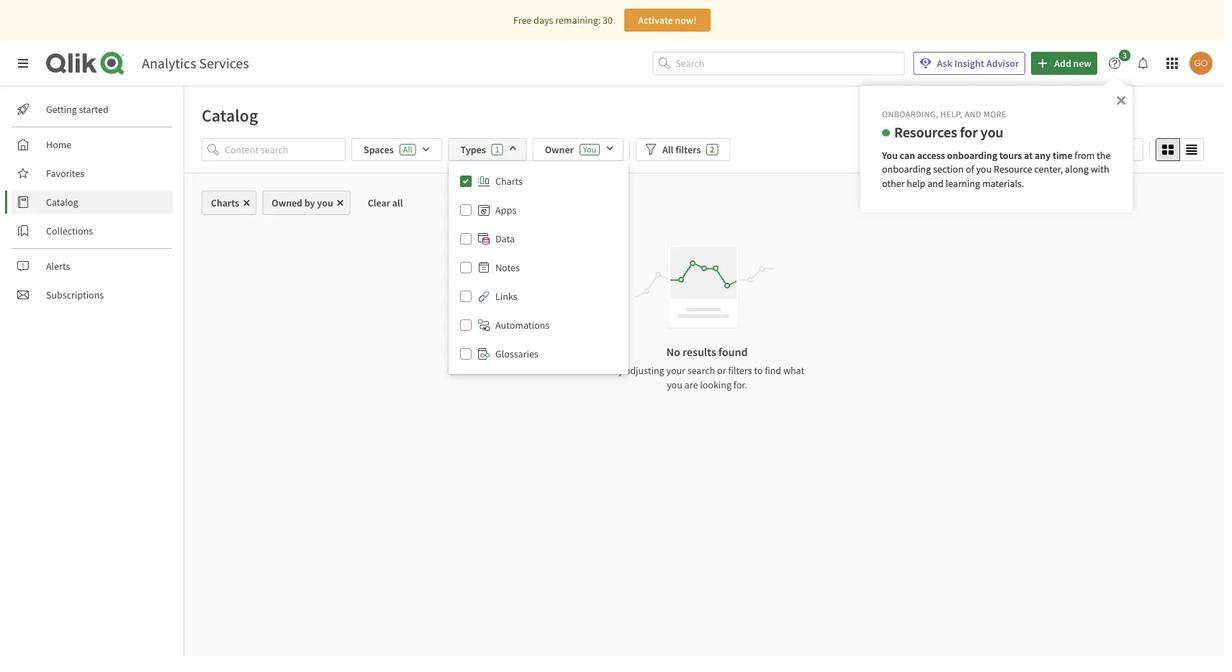 Task type: locate. For each thing, give the bounding box(es) containing it.
0 horizontal spatial and
[[927, 177, 944, 190]]

1 vertical spatial onboarding
[[882, 163, 931, 176]]

catalog inside catalog link
[[46, 196, 78, 209]]

all for all
[[403, 144, 412, 155]]

Recently used field
[[1052, 138, 1143, 161]]

owned
[[272, 197, 302, 210]]

1 vertical spatial charts
[[211, 197, 239, 210]]

catalog down the favorites
[[46, 196, 78, 209]]

1 horizontal spatial onboarding
[[947, 149, 997, 162]]

1 horizontal spatial you
[[882, 149, 898, 162]]

and up for
[[965, 108, 982, 120]]

analytics services
[[142, 54, 249, 72]]

you inside the × dialog
[[882, 149, 898, 162]]

ask
[[937, 57, 952, 70]]

3
[[1123, 50, 1127, 61]]

onboarding down the can
[[882, 163, 931, 176]]

from
[[1075, 149, 1095, 162]]

notes
[[495, 261, 520, 274]]

filters left 2
[[676, 143, 701, 156]]

0 horizontal spatial filters
[[676, 143, 701, 156]]

alerts link
[[12, 255, 173, 278]]

and
[[965, 108, 982, 120], [927, 177, 944, 190]]

filters region
[[184, 135, 1224, 374]]

automations
[[495, 319, 549, 332]]

subscriptions link
[[12, 284, 173, 307]]

all
[[392, 197, 403, 210]]

you down your on the bottom right of page
[[667, 379, 682, 392]]

1 horizontal spatial catalog
[[202, 104, 258, 126]]

catalog
[[202, 104, 258, 126], [46, 196, 78, 209]]

all right the "spaces"
[[403, 144, 412, 155]]

results
[[683, 345, 716, 359]]

you can access onboarding tours at any time
[[882, 149, 1073, 162]]

1 horizontal spatial charts
[[495, 175, 523, 188]]

searchbar element
[[653, 52, 905, 75]]

charts up apps
[[495, 175, 523, 188]]

try
[[610, 364, 623, 377]]

owned by you button
[[262, 191, 350, 215]]

and down "section"
[[927, 177, 944, 190]]

found
[[718, 345, 748, 359]]

ask insight advisor button
[[913, 52, 1026, 75]]

along
[[1065, 163, 1089, 176]]

charts inside filters region
[[495, 175, 523, 188]]

of
[[966, 163, 974, 176]]

1 vertical spatial catalog
[[46, 196, 78, 209]]

0 horizontal spatial catalog
[[46, 196, 78, 209]]

charts
[[495, 175, 523, 188], [211, 197, 239, 210]]

you inside from the onboarding section of you resource center, along with other help and learning materials.
[[976, 163, 992, 176]]

adjusting
[[625, 364, 664, 377]]

filters
[[676, 143, 701, 156], [728, 364, 752, 377]]

1
[[495, 144, 499, 155]]

you
[[981, 123, 1004, 141], [976, 163, 992, 176], [317, 197, 333, 210], [667, 379, 682, 392]]

used
[[1099, 143, 1120, 156]]

home link
[[12, 133, 173, 156]]

access
[[917, 149, 945, 162]]

you
[[583, 144, 596, 155], [882, 149, 898, 162]]

0 vertical spatial charts
[[495, 175, 523, 188]]

you right owner
[[583, 144, 596, 155]]

switch view group
[[1156, 138, 1204, 161]]

resources for you
[[894, 123, 1004, 141]]

catalog down services
[[202, 104, 258, 126]]

filters inside no results found try adjusting your search or filters to find what you are looking for.
[[728, 364, 752, 377]]

you for you can access onboarding tours at any time
[[882, 149, 898, 162]]

add new button
[[1031, 52, 1097, 75]]

you down more
[[981, 123, 1004, 141]]

all
[[662, 143, 674, 156], [403, 144, 412, 155]]

glossaries
[[495, 348, 538, 361]]

resource
[[994, 163, 1032, 176]]

× dialog
[[860, 86, 1133, 213]]

for.
[[734, 379, 747, 392]]

you inside filters region
[[583, 144, 596, 155]]

section
[[933, 163, 964, 176]]

1 vertical spatial filters
[[728, 364, 752, 377]]

all for all filters
[[662, 143, 674, 156]]

to
[[754, 364, 763, 377]]

recently
[[1061, 143, 1097, 156]]

0 horizontal spatial you
[[583, 144, 596, 155]]

charts left owned
[[211, 197, 239, 210]]

free
[[513, 14, 532, 27]]

all left 2
[[662, 143, 674, 156]]

1 horizontal spatial filters
[[728, 364, 752, 377]]

tours
[[999, 149, 1022, 162]]

charts inside button
[[211, 197, 239, 210]]

navigation pane element
[[0, 92, 184, 313]]

1 horizontal spatial all
[[662, 143, 674, 156]]

activate now! link
[[624, 9, 711, 32]]

0 vertical spatial and
[[965, 108, 982, 120]]

center,
[[1034, 163, 1063, 176]]

× button
[[1116, 89, 1126, 109]]

you left the can
[[882, 149, 898, 162]]

0 horizontal spatial charts
[[211, 197, 239, 210]]

you inside button
[[317, 197, 333, 210]]

from the onboarding section of you resource center, along with other help and learning materials.
[[882, 149, 1113, 190]]

0 horizontal spatial all
[[403, 144, 412, 155]]

no
[[666, 345, 680, 359]]

you right by on the left top of the page
[[317, 197, 333, 210]]

gary orlando image
[[1190, 52, 1213, 75]]

getting started
[[46, 103, 109, 116]]

1 vertical spatial and
[[927, 177, 944, 190]]

Content search text field
[[225, 138, 346, 161]]

you right of at right top
[[976, 163, 992, 176]]

started
[[79, 103, 109, 116]]

charts button
[[202, 191, 257, 215]]

onboarding up of at right top
[[947, 149, 997, 162]]

0 horizontal spatial onboarding
[[882, 163, 931, 176]]

other
[[882, 177, 905, 190]]

filters up for.
[[728, 364, 752, 377]]

0 vertical spatial filters
[[676, 143, 701, 156]]



Task type: vqa. For each thing, say whether or not it's contained in the screenshot.
Turk
no



Task type: describe. For each thing, give the bounding box(es) containing it.
getting started link
[[12, 98, 173, 121]]

onboarding,
[[882, 108, 938, 120]]

with
[[1091, 163, 1109, 176]]

alerts
[[46, 260, 70, 273]]

apps
[[495, 204, 516, 217]]

2
[[710, 144, 715, 155]]

your
[[666, 364, 685, 377]]

by
[[304, 197, 315, 210]]

owner
[[545, 143, 574, 156]]

Search text field
[[676, 52, 905, 75]]

add
[[1054, 57, 1071, 70]]

links
[[495, 290, 518, 303]]

services
[[199, 54, 249, 72]]

types
[[460, 143, 486, 156]]

clear all
[[368, 197, 403, 210]]

remaining:
[[555, 14, 601, 27]]

close sidebar menu image
[[17, 58, 29, 69]]

can
[[900, 149, 915, 162]]

clear all button
[[356, 191, 414, 215]]

any
[[1035, 149, 1051, 162]]

search
[[687, 364, 715, 377]]

home
[[46, 138, 71, 151]]

help
[[907, 177, 925, 190]]

resources
[[894, 123, 957, 141]]

insight
[[954, 57, 984, 70]]

catalog link
[[12, 191, 173, 214]]

free days remaining: 30
[[513, 14, 613, 27]]

activate
[[638, 14, 673, 27]]

onboarding, help, and more
[[882, 108, 1007, 120]]

30
[[603, 14, 613, 27]]

0 vertical spatial onboarding
[[947, 149, 997, 162]]

days
[[534, 14, 553, 27]]

recently used
[[1061, 143, 1120, 156]]

no results found try adjusting your search or filters to find what you are looking for.
[[610, 345, 804, 392]]

advisor
[[986, 57, 1019, 70]]

what
[[783, 364, 804, 377]]

1 horizontal spatial and
[[965, 108, 982, 120]]

looking
[[700, 379, 732, 392]]

at
[[1024, 149, 1033, 162]]

favorites
[[46, 167, 84, 180]]

or
[[717, 364, 726, 377]]

×
[[1116, 89, 1126, 109]]

getting
[[46, 103, 77, 116]]

find
[[765, 364, 781, 377]]

collections
[[46, 225, 93, 238]]

favorites link
[[12, 162, 173, 185]]

analytics
[[142, 54, 196, 72]]

and inside from the onboarding section of you resource center, along with other help and learning materials.
[[927, 177, 944, 190]]

the
[[1097, 149, 1111, 162]]

3 button
[[1103, 50, 1135, 75]]

clear
[[368, 197, 390, 210]]

you for you
[[583, 144, 596, 155]]

collections link
[[12, 220, 173, 243]]

ask insight advisor
[[937, 57, 1019, 70]]

learning
[[946, 177, 980, 190]]

new
[[1073, 57, 1092, 70]]

0 vertical spatial catalog
[[202, 104, 258, 126]]

analytics services element
[[142, 54, 249, 72]]

help,
[[940, 108, 963, 120]]

subscriptions
[[46, 289, 104, 302]]

spaces
[[364, 143, 394, 156]]

owned by you
[[272, 197, 333, 210]]

you inside no results found try adjusting your search or filters to find what you are looking for.
[[667, 379, 682, 392]]

data
[[495, 233, 515, 246]]

for
[[960, 123, 978, 141]]

onboarding inside from the onboarding section of you resource center, along with other help and learning materials.
[[882, 163, 931, 176]]

time
[[1053, 149, 1073, 162]]

filters inside region
[[676, 143, 701, 156]]

all filters
[[662, 143, 701, 156]]

more
[[984, 108, 1007, 120]]

activate now!
[[638, 14, 697, 27]]

materials.
[[982, 177, 1024, 190]]

add new
[[1054, 57, 1092, 70]]

are
[[685, 379, 698, 392]]

now!
[[675, 14, 697, 27]]



